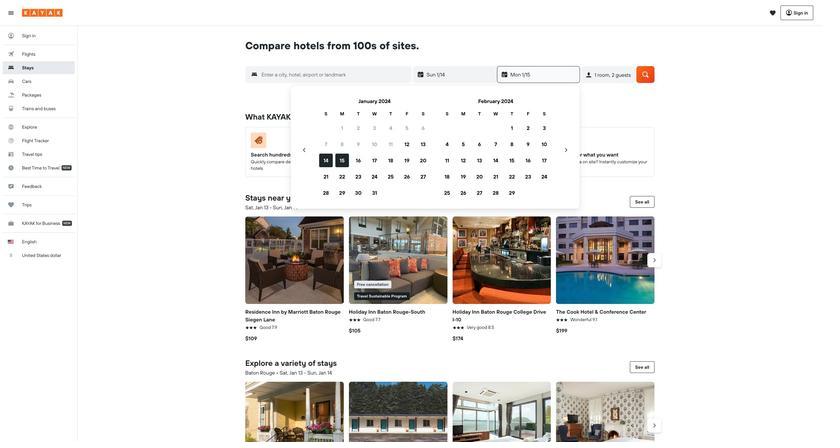 Task type: describe. For each thing, give the bounding box(es) containing it.
holiday inn baton rouge college drive i-10 element
[[453, 217, 551, 304]]

bed & breakfast element
[[245, 382, 344, 442]]

2 grid from the left
[[439, 93, 553, 201]]

hotel element
[[453, 382, 551, 442]]

previous month image
[[301, 147, 308, 153]]

1 grid from the left
[[318, 93, 432, 201]]

residence inn by marriott baton rouge siegen lane element
[[245, 217, 344, 304]]



Task type: vqa. For each thing, say whether or not it's contained in the screenshot.
Previous month image
yes



Task type: locate. For each thing, give the bounding box(es) containing it.
united states (english) image
[[8, 240, 14, 244]]

navigation menu image
[[8, 10, 14, 16]]

forward image
[[652, 257, 658, 264]]

row
[[318, 110, 432, 117], [439, 110, 553, 117], [318, 120, 432, 136], [439, 120, 553, 136], [318, 136, 432, 152], [439, 136, 553, 152], [318, 152, 432, 169], [439, 152, 553, 169], [318, 169, 432, 185], [439, 169, 553, 185], [318, 185, 432, 201], [439, 185, 553, 201]]

Enter a city, hotel, airport or landmark text field
[[258, 70, 412, 79]]

figure
[[251, 133, 336, 151], [355, 133, 439, 151], [458, 133, 543, 151], [562, 133, 647, 151], [349, 217, 448, 304]]

stays near you carousel region
[[243, 214, 662, 345]]

0 horizontal spatial grid
[[318, 93, 432, 201]]

holiday inn baton rouge-south element
[[349, 217, 448, 304]]

end date calendar input element
[[299, 93, 572, 201]]

figure inside stays near you carousel region
[[349, 217, 448, 304]]

inn element
[[556, 382, 655, 442]]

grid
[[318, 93, 432, 201], [439, 93, 553, 201]]

1 horizontal spatial grid
[[439, 93, 553, 201]]

forward image
[[652, 422, 658, 429]]

None search field
[[236, 52, 665, 96]]

explore a variety of stays carousel region
[[243, 379, 662, 442]]

next month image
[[563, 147, 570, 153]]

the cook hotel & conference center element
[[556, 217, 655, 304]]

motel element
[[349, 382, 448, 442]]



